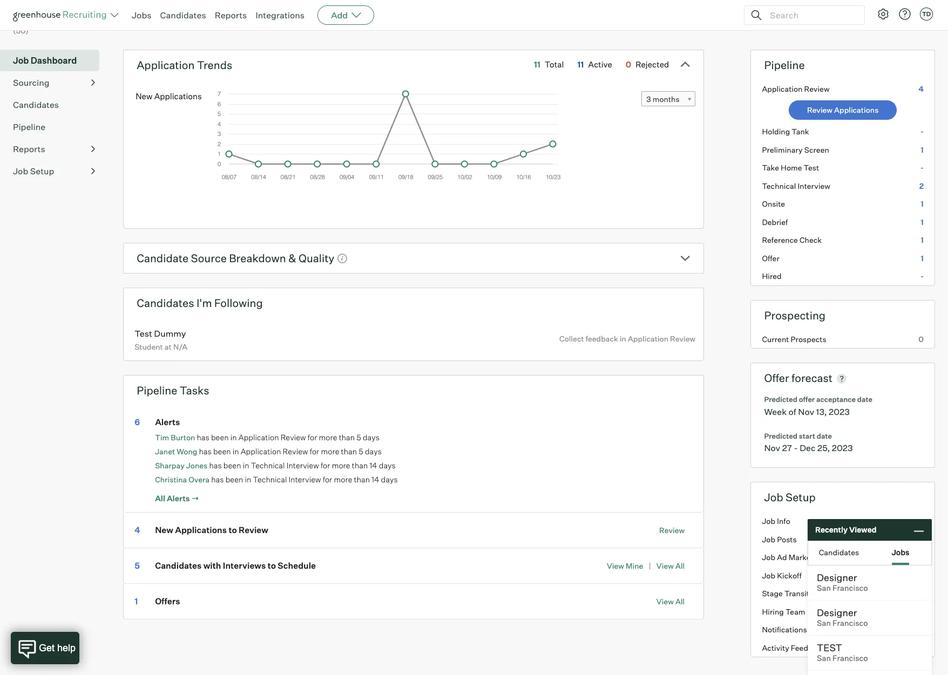 Task type: locate. For each thing, give the bounding box(es) containing it.
has
[[197, 433, 210, 443], [199, 447, 212, 457], [209, 462, 222, 471], [211, 476, 224, 485]]

nov down 'offer'
[[799, 407, 815, 417]]

2 francisco from the top
[[833, 619, 869, 629]]

5 link
[[135, 561, 154, 572]]

applications for new applications to review
[[175, 525, 227, 536]]

alerts up tim
[[155, 417, 180, 428]]

11 left active
[[578, 59, 584, 70]]

predicted inside predicted start date nov 27 - dec 25, 2023
[[765, 432, 798, 441]]

0 vertical spatial designer san francisco
[[817, 572, 869, 594]]

view
[[607, 562, 625, 571], [657, 562, 674, 571], [657, 597, 674, 606]]

0 horizontal spatial 4
[[135, 525, 140, 536]]

1 horizontal spatial reports link
[[215, 10, 247, 21]]

0 horizontal spatial new
[[136, 91, 153, 102]]

2023 inside predicted start date nov 27 - dec 25, 2023
[[833, 443, 854, 454]]

san up hiring team link
[[817, 584, 832, 594]]

0 horizontal spatial candidates link
[[13, 98, 95, 111]]

to up candidates with interviews to schedule
[[229, 525, 237, 536]]

2 vertical spatial - link
[[752, 268, 935, 286]]

week
[[765, 407, 787, 417]]

sourcing link
[[13, 76, 95, 89]]

job kickoff
[[763, 571, 802, 581]]

reports link up job setup "link"
[[13, 142, 95, 155]]

1 designer san francisco from the top
[[817, 572, 869, 594]]

in right the overa at the bottom left of the page
[[245, 476, 251, 485]]

3 - link from the top
[[752, 268, 935, 286]]

1 vertical spatial job setup
[[765, 491, 816, 505]]

current
[[763, 335, 790, 344]]

activity feed
[[763, 644, 809, 653]]

job dashboard
[[13, 55, 77, 66]]

0 horizontal spatial 11
[[534, 59, 541, 70]]

1 vertical spatial setup
[[786, 491, 816, 505]]

sharpay
[[155, 462, 185, 471]]

test san francisco
[[817, 642, 869, 664]]

stage
[[763, 590, 783, 599]]

11 for 11 total
[[534, 59, 541, 70]]

to left the schedule
[[268, 561, 276, 572]]

all down view mine | view all
[[676, 597, 685, 606]]

kickoff
[[778, 571, 802, 581]]

1 view all link from the top
[[657, 562, 685, 571]]

1 vertical spatial 2023
[[833, 443, 854, 454]]

collect feedback in application review
[[560, 335, 696, 344]]

1 for offer
[[921, 254, 924, 263]]

0 vertical spatial interview
[[798, 181, 831, 191]]

1 vertical spatial offer
[[765, 372, 790, 385]]

1 vertical spatial reports
[[13, 144, 45, 154]]

0 horizontal spatial reports link
[[13, 142, 95, 155]]

predicted for 27
[[765, 432, 798, 441]]

designer san francisco down stage transitions link
[[817, 607, 869, 629]]

been right the overa at the bottom left of the page
[[226, 476, 243, 485]]

- link down the check
[[752, 268, 935, 286]]

designer san francisco
[[817, 572, 869, 594], [817, 607, 869, 629]]

date up the 25,
[[817, 432, 833, 441]]

tasks
[[180, 384, 209, 398]]

application trends
[[137, 58, 233, 72]]

preliminary
[[763, 145, 803, 154]]

offer forecast
[[765, 372, 833, 385]]

0 vertical spatial nov
[[799, 407, 815, 417]]

1 designer from the top
[[817, 572, 858, 584]]

1 vertical spatial nov
[[765, 443, 781, 454]]

san up the test
[[817, 619, 832, 629]]

n/a
[[173, 343, 188, 352]]

0 vertical spatial view all link
[[657, 562, 685, 571]]

1 horizontal spatial date
[[858, 396, 873, 404]]

0 horizontal spatial to
[[229, 525, 237, 536]]

1 vertical spatial jobs
[[892, 548, 910, 557]]

1 vertical spatial predicted
[[765, 432, 798, 441]]

technical interview
[[763, 181, 831, 191]]

0 vertical spatial - link
[[752, 123, 935, 141]]

1 11 from the left
[[534, 59, 541, 70]]

(50)
[[13, 26, 29, 35]]

1 vertical spatial san
[[817, 619, 832, 629]]

- link down review applications link
[[752, 123, 935, 141]]

reference
[[763, 236, 799, 245]]

activity feed link
[[752, 640, 935, 658]]

pipeline up application review
[[765, 58, 805, 72]]

candidate source data is not real-time. data may take up to two days to reflect accurately. image
[[337, 254, 348, 264]]

1 horizontal spatial 0
[[919, 335, 924, 344]]

job info link
[[752, 513, 935, 531]]

2 vertical spatial applications
[[175, 525, 227, 536]]

0 vertical spatial date
[[858, 396, 873, 404]]

reports
[[215, 10, 247, 21], [13, 144, 45, 154]]

1 vertical spatial view all link
[[657, 597, 685, 606]]

0 horizontal spatial reports
[[13, 144, 45, 154]]

for
[[308, 433, 317, 443], [310, 447, 320, 457], [321, 462, 330, 471], [323, 476, 332, 485]]

jobs
[[132, 10, 152, 21], [892, 548, 910, 557]]

job inside "link"
[[13, 166, 28, 177]]

0 horizontal spatial date
[[817, 432, 833, 441]]

0 vertical spatial alerts
[[155, 417, 180, 428]]

offer up week
[[765, 372, 790, 385]]

designer up stage transitions link
[[817, 572, 858, 584]]

san down notifications link
[[817, 654, 832, 664]]

candidates link right "jobs" link
[[160, 10, 206, 21]]

transitions
[[785, 590, 825, 599]]

predicted up week
[[765, 396, 798, 404]]

been
[[211, 433, 229, 443], [213, 447, 231, 457], [224, 462, 241, 471], [226, 476, 243, 485]]

2023
[[829, 407, 850, 417], [833, 443, 854, 454]]

1 vertical spatial francisco
[[833, 619, 869, 629]]

offer
[[763, 254, 780, 263], [765, 372, 790, 385]]

setup down "pipeline" link on the left of page
[[30, 166, 54, 177]]

1 horizontal spatial nov
[[799, 407, 815, 417]]

2023 down acceptance
[[829, 407, 850, 417]]

1 horizontal spatial to
[[268, 561, 276, 572]]

all down christina
[[155, 494, 165, 504]]

0 horizontal spatial job setup
[[13, 166, 54, 177]]

job posts
[[763, 535, 797, 544]]

applications for new applications
[[154, 91, 202, 102]]

2023 inside predicted offer acceptance date week of nov 13, 2023
[[829, 407, 850, 417]]

offer down 'reference'
[[763, 254, 780, 263]]

candidates link
[[160, 10, 206, 21], [13, 98, 95, 111]]

1 - link from the top
[[752, 123, 935, 141]]

review applications
[[808, 105, 879, 115]]

francisco up the activity feed link
[[833, 619, 869, 629]]

3 months
[[647, 95, 680, 104]]

1 horizontal spatial 11
[[578, 59, 584, 70]]

0 vertical spatial new
[[136, 91, 153, 102]]

days
[[363, 433, 380, 443], [365, 447, 382, 457], [379, 462, 396, 471], [381, 476, 398, 485]]

total
[[545, 59, 564, 70]]

has up jones
[[199, 447, 212, 457]]

job setup up info
[[765, 491, 816, 505]]

1 vertical spatial designer san francisco
[[817, 607, 869, 629]]

1 vertical spatial all
[[676, 562, 685, 571]]

0 horizontal spatial pipeline
[[13, 121, 45, 132]]

Search text field
[[768, 7, 855, 23]]

0 vertical spatial reports link
[[215, 10, 247, 21]]

offer for offer
[[763, 254, 780, 263]]

view left "mine"
[[607, 562, 625, 571]]

pipeline link
[[13, 120, 95, 133]]

0 vertical spatial applications
[[154, 91, 202, 102]]

3 san from the top
[[817, 654, 832, 664]]

2023 right the 25,
[[833, 443, 854, 454]]

0 vertical spatial job setup
[[13, 166, 54, 177]]

0 horizontal spatial nov
[[765, 443, 781, 454]]

all inside view mine | view all
[[676, 562, 685, 571]]

0 vertical spatial technical
[[763, 181, 797, 191]]

2 vertical spatial technical
[[253, 476, 287, 485]]

0 horizontal spatial jobs
[[132, 10, 152, 21]]

1
[[921, 145, 924, 154], [921, 199, 924, 209], [921, 218, 924, 227], [921, 236, 924, 245], [921, 254, 924, 263], [135, 596, 138, 607]]

all
[[155, 494, 165, 504], [676, 562, 685, 571], [676, 597, 685, 606]]

2 predicted from the top
[[765, 432, 798, 441]]

job for job kickoff link
[[763, 571, 776, 581]]

mine
[[626, 562, 644, 571]]

tab list
[[809, 542, 932, 566]]

3 months link
[[642, 91, 696, 107]]

nov left 27
[[765, 443, 781, 454]]

view all link right |
[[657, 562, 685, 571]]

1 horizontal spatial 4
[[919, 84, 924, 93]]

student
[[135, 343, 163, 352]]

1 vertical spatial candidates link
[[13, 98, 95, 111]]

- for first - link from the top
[[921, 127, 924, 136]]

1 horizontal spatial new
[[155, 525, 173, 536]]

quality
[[299, 252, 335, 265]]

sourcing
[[13, 77, 50, 88]]

predicted offer acceptance date week of nov 13, 2023
[[765, 396, 873, 417]]

1 vertical spatial date
[[817, 432, 833, 441]]

new right the "4" link
[[155, 525, 173, 536]]

11 left total
[[534, 59, 541, 70]]

1 vertical spatial applications
[[835, 105, 879, 115]]

reports up job setup "link"
[[13, 144, 45, 154]]

0 vertical spatial predicted
[[765, 396, 798, 404]]

0 vertical spatial san
[[817, 584, 832, 594]]

1 vertical spatial reports link
[[13, 142, 95, 155]]

0 for 0 rejected
[[626, 59, 632, 70]]

0 vertical spatial all
[[155, 494, 165, 504]]

0 vertical spatial setup
[[30, 166, 54, 177]]

2 vertical spatial francisco
[[833, 654, 869, 664]]

3 francisco from the top
[[833, 654, 869, 664]]

view all link
[[657, 562, 685, 571], [657, 597, 685, 606]]

0 horizontal spatial setup
[[30, 166, 54, 177]]

candidates right "jobs" link
[[160, 10, 206, 21]]

0 vertical spatial 0
[[626, 59, 632, 70]]

view right |
[[657, 562, 674, 571]]

0 vertical spatial designer
[[817, 572, 858, 584]]

1 vertical spatial new
[[155, 525, 173, 536]]

more
[[319, 433, 337, 443], [321, 447, 340, 457], [332, 462, 350, 471], [334, 476, 353, 485]]

0 vertical spatial candidates link
[[160, 10, 206, 21]]

ad
[[778, 553, 788, 563]]

0 vertical spatial 5
[[357, 433, 361, 443]]

1 predicted from the top
[[765, 396, 798, 404]]

francisco up hiring team link
[[833, 584, 869, 594]]

1 vertical spatial technical
[[251, 462, 285, 471]]

hiring
[[763, 608, 785, 617]]

job setup
[[13, 166, 54, 177], [765, 491, 816, 505]]

0 vertical spatial reports
[[215, 10, 247, 21]]

2 vertical spatial all
[[676, 597, 685, 606]]

reports link left integrations 'link'
[[215, 10, 247, 21]]

tim
[[155, 433, 169, 443]]

predicted for week
[[765, 396, 798, 404]]

designer
[[817, 572, 858, 584], [817, 607, 858, 619]]

designer up notifications link
[[817, 607, 858, 619]]

info
[[778, 517, 791, 526]]

- for second - link
[[921, 163, 924, 172]]

4
[[919, 84, 924, 93], [135, 525, 140, 536]]

1 vertical spatial alerts
[[167, 494, 190, 504]]

candidates down recently viewed on the bottom right of the page
[[820, 548, 860, 557]]

2 vertical spatial interview
[[289, 476, 321, 485]]

in right the burton
[[231, 433, 237, 443]]

new down application trends
[[136, 91, 153, 102]]

alerts left →
[[167, 494, 190, 504]]

view all link down view mine | view all
[[657, 597, 685, 606]]

add
[[331, 10, 348, 21]]

predicted inside predicted offer acceptance date week of nov 13, 2023
[[765, 396, 798, 404]]

offer
[[800, 396, 815, 404]]

1 vertical spatial 0
[[919, 335, 924, 344]]

11 active
[[578, 59, 613, 70]]

pipeline up 6 link
[[137, 384, 177, 398]]

hiring team link
[[752, 603, 935, 621]]

6 link
[[135, 417, 154, 428]]

job setup down "pipeline" link on the left of page
[[13, 166, 54, 177]]

1 vertical spatial 4
[[135, 525, 140, 536]]

predicted up 27
[[765, 432, 798, 441]]

open
[[914, 2, 936, 13]]

0 vertical spatial francisco
[[833, 584, 869, 594]]

view down view mine | view all
[[657, 597, 674, 606]]

1 horizontal spatial candidates link
[[160, 10, 206, 21]]

1 horizontal spatial reports
[[215, 10, 247, 21]]

0 for 0
[[919, 335, 924, 344]]

13,
[[817, 407, 828, 417]]

review inside review applications link
[[808, 105, 833, 115]]

job for job dashboard link
[[13, 55, 29, 66]]

job
[[859, 2, 874, 13], [13, 55, 29, 66], [13, 166, 28, 177], [765, 491, 784, 505], [763, 517, 776, 526], [763, 535, 776, 544], [763, 553, 776, 563], [763, 571, 776, 581]]

2 vertical spatial pipeline
[[137, 384, 177, 398]]

1 vertical spatial - link
[[752, 159, 935, 177]]

job for job posts link
[[763, 535, 776, 544]]

tab list containing candidates
[[809, 542, 932, 566]]

2 11 from the left
[[578, 59, 584, 70]]

schedule
[[278, 561, 316, 572]]

2 designer from the top
[[817, 607, 858, 619]]

0 vertical spatial to
[[229, 525, 237, 536]]

reports link
[[215, 10, 247, 21], [13, 142, 95, 155]]

candidates link up "pipeline" link on the left of page
[[13, 98, 95, 111]]

1 vertical spatial designer
[[817, 607, 858, 619]]

designer san francisco down job ad market link
[[817, 572, 869, 594]]

applications
[[154, 91, 202, 102], [835, 105, 879, 115], [175, 525, 227, 536]]

pipeline down sourcing
[[13, 121, 45, 132]]

0 horizontal spatial 0
[[626, 59, 632, 70]]

2 horizontal spatial pipeline
[[765, 58, 805, 72]]

2 designer san francisco from the top
[[817, 607, 869, 629]]

all right |
[[676, 562, 685, 571]]

with
[[204, 561, 221, 572]]

2 vertical spatial san
[[817, 654, 832, 664]]

job for job info link
[[763, 517, 776, 526]]

setup up info
[[786, 491, 816, 505]]

reports left integrations 'link'
[[215, 10, 247, 21]]

-
[[921, 127, 924, 136], [921, 163, 924, 172], [921, 272, 924, 281], [795, 443, 798, 454]]

date right acceptance
[[858, 396, 873, 404]]

0 vertical spatial 2023
[[829, 407, 850, 417]]

0 vertical spatial offer
[[763, 254, 780, 263]]

- link down screen on the right top of the page
[[752, 159, 935, 177]]

francisco down notifications link
[[833, 654, 869, 664]]

candidates down sourcing
[[13, 99, 59, 110]]



Task type: vqa. For each thing, say whether or not it's contained in the screenshot.
Details link
no



Task type: describe. For each thing, give the bounding box(es) containing it.
job ad market
[[763, 553, 814, 563]]

recently viewed
[[816, 526, 877, 535]]

- inside predicted start date nov 27 - dec 25, 2023
[[795, 443, 798, 454]]

1 vertical spatial interview
[[287, 462, 319, 471]]

integrations link
[[256, 10, 305, 21]]

0 vertical spatial pipeline
[[765, 58, 805, 72]]

view all
[[657, 597, 685, 606]]

new applications to review
[[155, 525, 269, 536]]

2 san from the top
[[817, 619, 832, 629]]

notifications link
[[752, 621, 935, 640]]

1 horizontal spatial jobs
[[892, 548, 910, 557]]

screen
[[805, 145, 830, 154]]

candidates i'm following
[[137, 296, 263, 310]]

dummy
[[154, 328, 186, 339]]

source
[[191, 252, 227, 265]]

feed
[[791, 644, 809, 653]]

date inside predicted offer acceptance date week of nov 13, 2023
[[858, 396, 873, 404]]

francisco inside test san francisco
[[833, 654, 869, 664]]

all alerts → link
[[155, 494, 199, 505]]

1 for onsite
[[921, 199, 924, 209]]

0 vertical spatial 4
[[919, 84, 924, 93]]

2023 for nov 27 - dec 25, 2023
[[833, 443, 854, 454]]

1 vertical spatial pipeline
[[13, 121, 45, 132]]

job setup inside "link"
[[13, 166, 54, 177]]

candidates left with
[[155, 561, 202, 572]]

1 for reference check
[[921, 236, 924, 245]]

td
[[923, 10, 932, 18]]

greenhouse recruiting image
[[13, 9, 110, 22]]

tim burton has been in application review for more than 5 days janet wong has been in application review for more than 5 days sharpay jones has been in technical interview for more than 14 days christina overa has been in technical interview for more than 14 days
[[155, 433, 398, 485]]

td button
[[919, 5, 936, 23]]

application review
[[763, 84, 830, 93]]

stage transitions
[[763, 590, 825, 599]]

of
[[789, 407, 797, 417]]

candidates up dummy
[[137, 296, 194, 310]]

overa
[[189, 476, 210, 485]]

job dashboard link
[[13, 54, 95, 67]]

job setup link
[[13, 165, 95, 178]]

reference check
[[763, 236, 822, 245]]

preliminary screen
[[763, 145, 830, 154]]

dashboard
[[31, 55, 77, 66]]

1 vertical spatial to
[[268, 561, 276, 572]]

collect
[[560, 335, 584, 344]]

been right the burton
[[211, 433, 229, 443]]

has right the burton
[[197, 433, 210, 443]]

review link
[[660, 526, 685, 535]]

2
[[920, 181, 924, 191]]

11 for 11 active
[[578, 59, 584, 70]]

stage transitions link
[[752, 585, 935, 603]]

0 vertical spatial 14
[[370, 462, 377, 471]]

job for job setup "link"
[[13, 166, 28, 177]]

activity
[[763, 644, 790, 653]]

2 - link from the top
[[752, 159, 935, 177]]

alerts inside all alerts → link
[[167, 494, 190, 504]]

christina overa link
[[155, 476, 210, 485]]

acceptance
[[817, 396, 856, 404]]

test
[[817, 642, 843, 654]]

forecast
[[792, 372, 833, 385]]

tim burton link
[[155, 433, 195, 443]]

rejected
[[636, 59, 670, 70]]

candidates with interviews to schedule
[[155, 561, 316, 572]]

breakdown
[[229, 252, 286, 265]]

view for view all
[[657, 597, 674, 606]]

active
[[589, 59, 613, 70]]

|
[[649, 561, 652, 571]]

months
[[653, 95, 680, 104]]

1 san from the top
[[817, 584, 832, 594]]

job ad market link
[[752, 549, 935, 567]]

been right jones
[[224, 462, 241, 471]]

hiring team
[[763, 608, 806, 617]]

review applications link
[[790, 101, 898, 120]]

&
[[289, 252, 296, 265]]

2 vertical spatial 5
[[135, 561, 140, 572]]

0 vertical spatial jobs
[[132, 10, 152, 21]]

all alerts →
[[155, 494, 199, 504]]

1 for preliminary screen
[[921, 145, 924, 154]]

jones
[[186, 462, 208, 471]]

in right jones
[[243, 462, 249, 471]]

has right jones
[[209, 462, 222, 471]]

configure image
[[877, 8, 890, 21]]

been right wong
[[213, 447, 231, 457]]

job for job ad market link
[[763, 553, 776, 563]]

has right the overa at the bottom left of the page
[[211, 476, 224, 485]]

interviews
[[223, 561, 266, 572]]

view mine link
[[607, 562, 644, 571]]

integrations
[[256, 10, 305, 21]]

team
[[786, 608, 806, 617]]

1 horizontal spatial setup
[[786, 491, 816, 505]]

dec
[[800, 443, 816, 454]]

posts
[[778, 535, 797, 544]]

candidate source data is not real-time. data may take up to two days to reflect accurately. element
[[335, 249, 348, 268]]

1 link
[[135, 596, 154, 607]]

following
[[214, 296, 263, 310]]

san inside test san francisco
[[817, 654, 832, 664]]

- for third - link
[[921, 272, 924, 281]]

1 vertical spatial 14
[[372, 476, 380, 485]]

job posts link
[[752, 531, 935, 549]]

viewed
[[850, 526, 877, 535]]

recently
[[816, 526, 848, 535]]

1 horizontal spatial job setup
[[765, 491, 816, 505]]

2023 for week of nov 13, 2023
[[829, 407, 850, 417]]

setup inside job setup "link"
[[30, 166, 54, 177]]

burton
[[171, 433, 195, 443]]

check
[[800, 236, 822, 245]]

job info
[[763, 517, 791, 526]]

new for new applications to review
[[155, 525, 173, 536]]

job kickoff link
[[752, 567, 935, 585]]

onsite
[[763, 199, 786, 209]]

at
[[165, 343, 172, 352]]

offer for offer forecast
[[765, 372, 790, 385]]

predicted start date nov 27 - dec 25, 2023
[[765, 432, 854, 454]]

1 for debrief
[[921, 218, 924, 227]]

0 rejected
[[626, 59, 670, 70]]

in right feedback
[[620, 335, 627, 344]]

start
[[800, 432, 816, 441]]

1 francisco from the top
[[833, 584, 869, 594]]

nov inside predicted start date nov 27 - dec 25, 2023
[[765, 443, 781, 454]]

add button
[[318, 5, 375, 25]]

feedback
[[586, 335, 619, 344]]

applications for review applications
[[835, 105, 879, 115]]

view for view mine | view all
[[607, 562, 625, 571]]

1 vertical spatial 5
[[359, 447, 364, 457]]

nov inside predicted offer acceptance date week of nov 13, 2023
[[799, 407, 815, 417]]

date inside predicted start date nov 27 - dec 25, 2023
[[817, 432, 833, 441]]

new for new applications
[[136, 91, 153, 102]]

test dummy student at n/a
[[135, 328, 188, 352]]

→
[[191, 494, 199, 504]]

trends
[[197, 58, 233, 72]]

new applications
[[136, 91, 202, 102]]

notifications
[[763, 626, 808, 635]]

sharpay jones link
[[155, 462, 208, 471]]

in right wong
[[233, 447, 239, 457]]

job status:
[[859, 2, 905, 13]]

i'm
[[197, 296, 212, 310]]

1 horizontal spatial pipeline
[[137, 384, 177, 398]]

27
[[783, 443, 793, 454]]

2 view all link from the top
[[657, 597, 685, 606]]

janet wong link
[[155, 447, 197, 457]]



